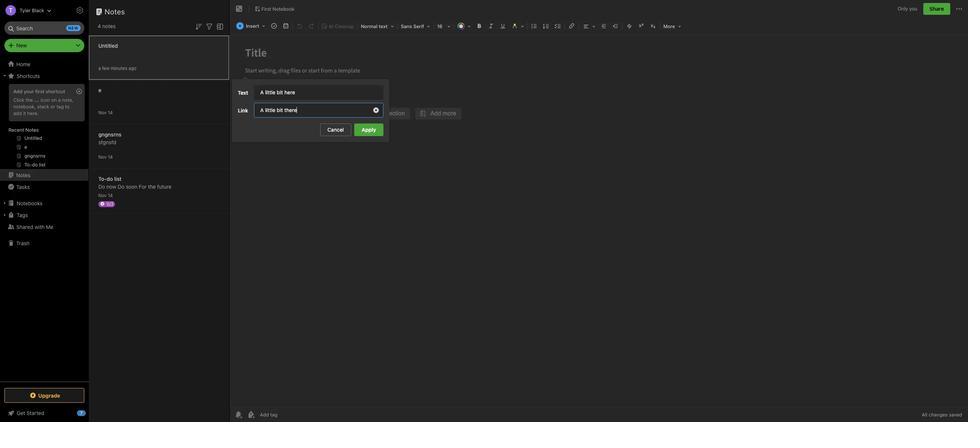 Task type: describe. For each thing, give the bounding box(es) containing it.
ago
[[129, 65, 136, 71]]

2 vertical spatial notes
[[16, 172, 30, 178]]

tyler
[[20, 7, 31, 13]]

recent
[[9, 127, 24, 133]]

checklist image
[[553, 21, 563, 31]]

saved
[[949, 412, 962, 418]]

strikethrough image
[[624, 21, 635, 31]]

add filters image
[[205, 22, 214, 31]]

minutes
[[111, 65, 127, 71]]

icon
[[40, 97, 50, 103]]

Note Editor text field
[[230, 36, 968, 407]]

do
[[107, 176, 113, 182]]

trash
[[16, 240, 29, 246]]

...
[[34, 97, 39, 103]]

tag
[[56, 104, 64, 109]]

task image
[[269, 21, 279, 31]]

all changes saved
[[922, 412, 962, 418]]

1 do from the left
[[98, 183, 105, 190]]

superscript image
[[636, 21, 647, 31]]

expand note image
[[235, 4, 244, 13]]

Add filters field
[[205, 21, 214, 31]]

the inside to-do list do now do soon for the future
[[148, 183, 156, 190]]

recent notes
[[9, 127, 39, 133]]

to-do list do now do soon for the future
[[98, 176, 172, 190]]

calendar event image
[[281, 21, 291, 31]]

a inside icon on a note, notebook, stack or tag to add it here.
[[58, 97, 61, 103]]

More field
[[661, 21, 684, 31]]

16
[[437, 23, 443, 29]]

2 14 from the top
[[108, 154, 113, 160]]

insert link image
[[567, 21, 577, 31]]

subscript image
[[648, 21, 658, 31]]

settings image
[[75, 6, 84, 15]]

to-
[[98, 176, 107, 182]]

it
[[23, 110, 26, 116]]

normal
[[361, 23, 378, 29]]

tyler black
[[20, 7, 44, 13]]

now
[[106, 183, 116, 190]]

1 nov from the top
[[98, 110, 107, 115]]

shortcuts button
[[0, 70, 88, 82]]

new
[[16, 42, 27, 48]]

list
[[114, 176, 122, 182]]

Help and Learning task checklist field
[[0, 407, 89, 419]]

normal text
[[361, 23, 388, 29]]

Sort options field
[[194, 21, 203, 31]]

notebook
[[273, 6, 295, 12]]

expand tags image
[[2, 212, 8, 218]]

Font family field
[[398, 21, 433, 31]]

home
[[16, 61, 30, 67]]

me
[[46, 224, 53, 230]]

shortcut
[[46, 88, 65, 94]]

for
[[139, 183, 147, 190]]

3 14 from the top
[[108, 193, 113, 198]]

notebook,
[[13, 104, 36, 109]]

few
[[102, 65, 110, 71]]

Heading level field
[[358, 21, 396, 31]]

1 14 from the top
[[108, 110, 113, 115]]

first
[[262, 6, 271, 12]]

only
[[898, 6, 908, 12]]

with
[[35, 224, 45, 230]]

shared
[[16, 224, 33, 230]]

shortcuts
[[17, 73, 40, 79]]

or
[[51, 104, 55, 109]]

note window element
[[230, 0, 968, 422]]

upgrade
[[38, 392, 60, 399]]

more
[[664, 23, 675, 29]]

tasks button
[[0, 181, 88, 193]]

your
[[24, 88, 34, 94]]

3 nov from the top
[[98, 193, 107, 198]]

0/3
[[107, 201, 113, 207]]

group containing add your first shortcut
[[0, 82, 88, 172]]

tags
[[17, 212, 28, 218]]



Task type: vqa. For each thing, say whether or not it's contained in the screenshot.
TREE containing Home
yes



Task type: locate. For each thing, give the bounding box(es) containing it.
underline image
[[498, 21, 508, 31]]

new button
[[4, 39, 84, 52]]

italic image
[[486, 21, 496, 31]]

Insert field
[[235, 21, 268, 31]]

3 nov 14 from the top
[[98, 193, 113, 198]]

you
[[910, 6, 918, 12]]

1 vertical spatial notes
[[25, 127, 39, 133]]

do down to-
[[98, 183, 105, 190]]

1 nov 14 from the top
[[98, 110, 113, 115]]

insert
[[246, 23, 259, 29]]

7
[[80, 411, 83, 415]]

4
[[98, 23, 101, 29]]

0 vertical spatial notes
[[105, 7, 125, 16]]

the left ...
[[26, 97, 33, 103]]

a right on
[[58, 97, 61, 103]]

nov down sfgnsfd
[[98, 154, 107, 160]]

note,
[[62, 97, 73, 103]]

1 vertical spatial 14
[[108, 154, 113, 160]]

icon on a note, notebook, stack or tag to add it here.
[[13, 97, 73, 116]]

add tag image
[[247, 410, 256, 419]]

nov
[[98, 110, 107, 115], [98, 154, 107, 160], [98, 193, 107, 198]]

text
[[379, 23, 388, 29]]

numbered list image
[[541, 21, 551, 31]]

0 horizontal spatial the
[[26, 97, 33, 103]]

shared with me
[[16, 224, 53, 230]]

1 horizontal spatial a
[[98, 65, 101, 71]]

do down "list"
[[118, 183, 124, 190]]

Add tag field
[[259, 411, 315, 418]]

1 vertical spatial a
[[58, 97, 61, 103]]

nov 14
[[98, 110, 113, 115], [98, 154, 113, 160], [98, 193, 113, 198]]

share button
[[924, 3, 951, 15]]

click to collapse image
[[86, 408, 92, 417]]

Alignment field
[[580, 21, 598, 31]]

e
[[98, 87, 101, 93]]

1 horizontal spatial the
[[148, 183, 156, 190]]

2 vertical spatial 14
[[108, 193, 113, 198]]

nov 14 down sfgnsfd
[[98, 154, 113, 160]]

do
[[98, 183, 105, 190], [118, 183, 124, 190]]

Account field
[[0, 3, 52, 18]]

a
[[98, 65, 101, 71], [58, 97, 61, 103]]

2 vertical spatial nov
[[98, 193, 107, 198]]

shared with me link
[[0, 221, 88, 233]]

notes link
[[0, 169, 88, 181]]

sans
[[401, 23, 412, 29]]

nov 14 up 'gngnsrns'
[[98, 110, 113, 115]]

new
[[68, 26, 78, 30]]

2 nov 14 from the top
[[98, 154, 113, 160]]

notebooks link
[[0, 197, 88, 209]]

nov 14 up 0/3
[[98, 193, 113, 198]]

1 vertical spatial nov
[[98, 154, 107, 160]]

tags button
[[0, 209, 88, 221]]

sans serif
[[401, 23, 424, 29]]

notes
[[102, 23, 116, 29]]

notes right recent
[[25, 127, 39, 133]]

all
[[922, 412, 928, 418]]

home link
[[0, 58, 89, 70]]

untitled
[[98, 42, 118, 49]]

tree
[[0, 58, 89, 381]]

click
[[13, 97, 24, 103]]

sfgnsfd
[[98, 139, 116, 145]]

More actions field
[[955, 3, 964, 15]]

first notebook
[[262, 6, 295, 12]]

black
[[32, 7, 44, 13]]

0 horizontal spatial do
[[98, 183, 105, 190]]

notes up the tasks
[[16, 172, 30, 178]]

add
[[13, 110, 22, 116]]

started
[[27, 410, 44, 416]]

first
[[35, 88, 44, 94]]

stack
[[37, 104, 49, 109]]

share
[[930, 6, 944, 12]]

soon
[[126, 183, 137, 190]]

outdent image
[[611, 21, 621, 31]]

Highlight field
[[509, 21, 527, 31]]

0 vertical spatial nov
[[98, 110, 107, 115]]

14
[[108, 110, 113, 115], [108, 154, 113, 160], [108, 193, 113, 198]]

a left few
[[98, 65, 101, 71]]

1 horizontal spatial do
[[118, 183, 124, 190]]

here.
[[27, 110, 39, 116]]

group
[[0, 82, 88, 172]]

on
[[51, 97, 57, 103]]

Font size field
[[435, 21, 453, 31]]

notebooks
[[17, 200, 43, 206]]

first notebook button
[[252, 4, 297, 14]]

0 vertical spatial the
[[26, 97, 33, 103]]

the right for
[[148, 183, 156, 190]]

notes up "notes"
[[105, 7, 125, 16]]

0 vertical spatial a
[[98, 65, 101, 71]]

serif
[[413, 23, 424, 29]]

to
[[65, 104, 70, 109]]

2 do from the left
[[118, 183, 124, 190]]

tasks
[[16, 184, 30, 190]]

add a reminder image
[[234, 410, 243, 419]]

1 vertical spatial the
[[148, 183, 156, 190]]

tree containing home
[[0, 58, 89, 381]]

click the ...
[[13, 97, 39, 103]]

get started
[[17, 410, 44, 416]]

14 up 'gngnsrns'
[[108, 110, 113, 115]]

changes
[[929, 412, 948, 418]]

indent image
[[599, 21, 609, 31]]

add
[[13, 88, 22, 94]]

new search field
[[10, 21, 81, 35]]

only you
[[898, 6, 918, 12]]

View options field
[[214, 21, 225, 31]]

2 nov from the top
[[98, 154, 107, 160]]

gngnsrns
[[98, 131, 121, 137]]

bold image
[[474, 21, 485, 31]]

a few minutes ago
[[98, 65, 136, 71]]

0 vertical spatial 14
[[108, 110, 113, 115]]

future
[[157, 183, 172, 190]]

1 vertical spatial nov 14
[[98, 154, 113, 160]]

14 down sfgnsfd
[[108, 154, 113, 160]]

Font color field
[[455, 21, 473, 31]]

0 horizontal spatial a
[[58, 97, 61, 103]]

nov down e
[[98, 110, 107, 115]]

Search text field
[[10, 21, 79, 35]]

0 vertical spatial nov 14
[[98, 110, 113, 115]]

2 vertical spatial nov 14
[[98, 193, 113, 198]]

trash link
[[0, 237, 88, 249]]

nov up 0/3
[[98, 193, 107, 198]]

add your first shortcut
[[13, 88, 65, 94]]

14 up 0/3
[[108, 193, 113, 198]]

upgrade button
[[4, 388, 84, 403]]

get
[[17, 410, 25, 416]]

notes
[[105, 7, 125, 16], [25, 127, 39, 133], [16, 172, 30, 178]]

the
[[26, 97, 33, 103], [148, 183, 156, 190]]

4 notes
[[98, 23, 116, 29]]

expand notebooks image
[[2, 200, 8, 206]]

bulleted list image
[[529, 21, 540, 31]]

more actions image
[[955, 4, 964, 13]]



